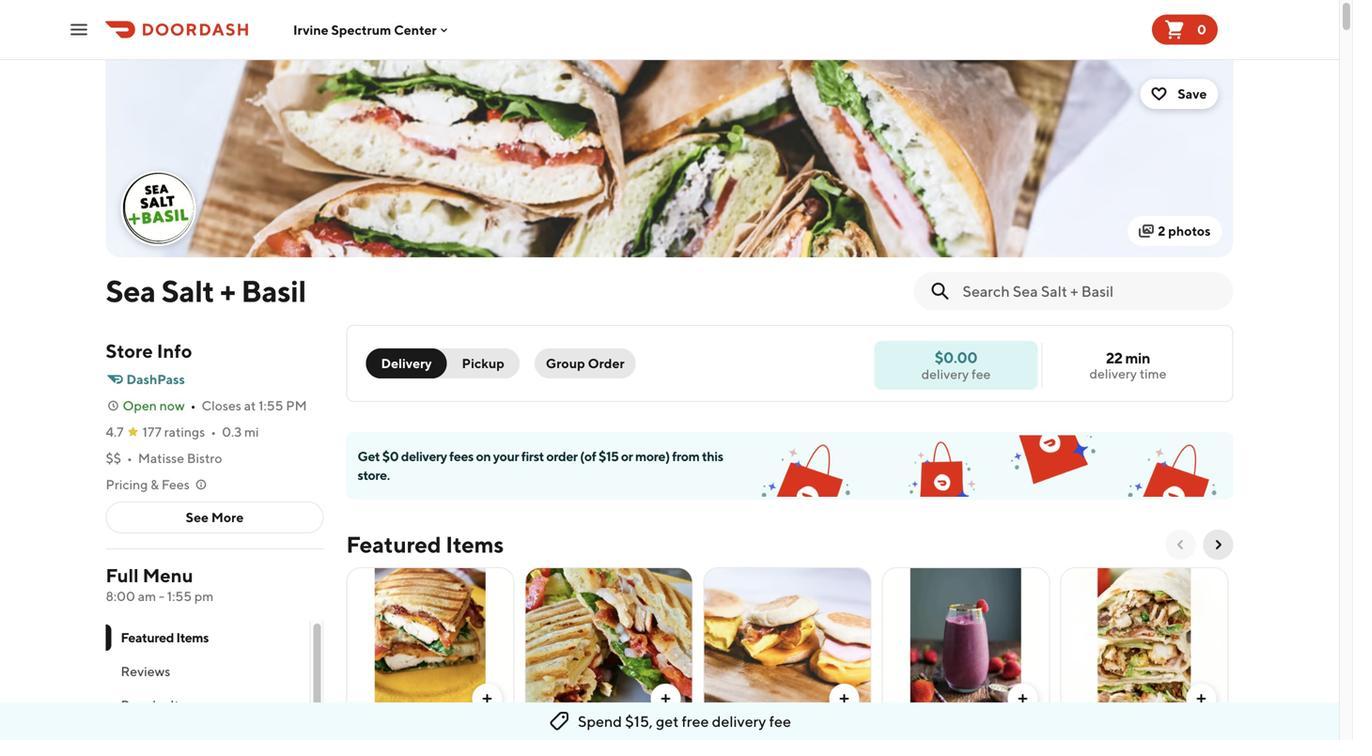 Task type: vqa. For each thing, say whether or not it's contained in the screenshot.
White inside the C&H Pure Cane Granulated White Sugar (10 lb)
no



Task type: locate. For each thing, give the bounding box(es) containing it.
next button of carousel image
[[1211, 538, 1226, 553]]

items
[[446, 532, 504, 558], [176, 630, 209, 646], [170, 698, 203, 714]]

0 vertical spatial 1:55
[[259, 398, 283, 414]]

featured items down the store.
[[346, 532, 504, 558]]

2 add item to cart image from the left
[[1016, 692, 1031, 707]]

mi
[[244, 424, 259, 440]]

2 add item to cart image from the left
[[837, 692, 852, 707]]

more
[[211, 510, 244, 526]]

1:55 inside full menu 8:00 am - 1:55 pm
[[167, 589, 192, 604]]

add item to cart image for california chicken wrap image
[[1194, 692, 1209, 707]]

•
[[190, 398, 196, 414], [211, 424, 216, 440], [127, 451, 132, 466]]

pickup
[[462, 356, 505, 371]]

2 horizontal spatial add item to cart image
[[1194, 692, 1209, 707]]

ratings
[[164, 424, 205, 440]]

1 horizontal spatial add item to cart image
[[1016, 692, 1031, 707]]

info
[[157, 340, 192, 362]]

am
[[138, 589, 156, 604]]

items down on
[[446, 532, 504, 558]]

• right now
[[190, 398, 196, 414]]

first
[[522, 449, 544, 464]]

fee inside $0.00 delivery fee
[[972, 367, 991, 382]]

order
[[547, 449, 578, 464]]

0 horizontal spatial featured
[[121, 630, 174, 646]]

featured
[[346, 532, 441, 558], [121, 630, 174, 646]]

0 vertical spatial fee
[[972, 367, 991, 382]]

save button
[[1141, 79, 1219, 109]]

featured down the store.
[[346, 532, 441, 558]]

open menu image
[[68, 18, 90, 41]]

items down reviews button at the bottom left of the page
[[170, 698, 203, 714]]

spend $15, get free delivery fee
[[578, 713, 792, 731]]

0 horizontal spatial 1:55
[[167, 589, 192, 604]]

1:55 right -
[[167, 589, 192, 604]]

fee
[[972, 367, 991, 382], [770, 713, 792, 731]]

0 horizontal spatial add item to cart image
[[659, 692, 674, 707]]

open
[[123, 398, 157, 414]]

basil
[[241, 274, 306, 309]]

1 vertical spatial •
[[211, 424, 216, 440]]

featured items up reviews
[[121, 630, 209, 646]]

• closes at 1:55 pm
[[190, 398, 307, 414]]

1 horizontal spatial add item to cart image
[[837, 692, 852, 707]]

delivery inside get $0 delivery fees on your first order (of $15 or more) from this store.
[[401, 449, 447, 464]]

0 button
[[1153, 15, 1218, 45]]

or
[[621, 449, 633, 464]]

spectrum
[[331, 22, 391, 37]]

sea salt + basil image
[[106, 60, 1234, 258], [123, 173, 194, 244]]

matisse
[[138, 451, 184, 466]]

0 horizontal spatial add item to cart image
[[480, 692, 495, 707]]

featured up reviews
[[121, 630, 174, 646]]

• left 0.3
[[211, 424, 216, 440]]

more)
[[636, 449, 670, 464]]

1 vertical spatial 1:55
[[167, 589, 192, 604]]

popular items
[[121, 698, 203, 714]]

spend
[[578, 713, 622, 731]]

reviews
[[121, 664, 170, 680]]

group order
[[546, 356, 625, 371]]

1 vertical spatial featured
[[121, 630, 174, 646]]

get
[[656, 713, 679, 731]]

1 add item to cart image from the left
[[480, 692, 495, 707]]

irvine
[[293, 22, 329, 37]]

tocino chicken avocado panini image
[[347, 568, 514, 726]]

0 horizontal spatial featured items
[[121, 630, 209, 646]]

1:55 right at
[[259, 398, 283, 414]]

full menu 8:00 am - 1:55 pm
[[106, 565, 214, 604]]

1 vertical spatial fee
[[770, 713, 792, 731]]

at
[[244, 398, 256, 414]]

sea
[[106, 274, 156, 309]]

get
[[358, 449, 380, 464]]

0
[[1198, 22, 1207, 37]]

2 vertical spatial items
[[170, 698, 203, 714]]

order methods option group
[[366, 349, 520, 379]]

0 horizontal spatial fee
[[770, 713, 792, 731]]

full
[[106, 565, 139, 587]]

177 ratings •
[[143, 424, 216, 440]]

$0
[[382, 449, 399, 464]]

pricing & fees button
[[106, 476, 209, 494]]

featured inside heading
[[346, 532, 441, 558]]

0 vertical spatial •
[[190, 398, 196, 414]]

see more button
[[107, 503, 323, 533]]

0 vertical spatial featured
[[346, 532, 441, 558]]

3 add item to cart image from the left
[[1194, 692, 1209, 707]]

min
[[1126, 349, 1151, 367]]

add item to cart image
[[659, 692, 674, 707], [1016, 692, 1031, 707]]

1 horizontal spatial featured
[[346, 532, 441, 558]]

0 horizontal spatial •
[[127, 451, 132, 466]]

pricing & fees
[[106, 477, 190, 493]]

+
[[220, 274, 236, 309]]

1 horizontal spatial fee
[[972, 367, 991, 382]]

breakfast sandwich image
[[705, 568, 871, 726]]

now
[[160, 398, 185, 414]]

closes
[[202, 398, 241, 414]]

1:55
[[259, 398, 283, 414], [167, 589, 192, 604]]

previous button of carousel image
[[1174, 538, 1189, 553]]

delivery inside $0.00 delivery fee
[[922, 367, 969, 382]]

menu
[[143, 565, 193, 587]]

1 add item to cart image from the left
[[659, 692, 674, 707]]

delivery
[[1090, 366, 1138, 382], [922, 367, 969, 382], [401, 449, 447, 464], [712, 713, 767, 731]]

177
[[143, 424, 162, 440]]

photos
[[1169, 223, 1211, 239]]

items up reviews button at the bottom left of the page
[[176, 630, 209, 646]]

popular
[[121, 698, 168, 714]]

add item to cart image for nut butter açaí smoothie image
[[1016, 692, 1031, 707]]

store
[[106, 340, 153, 362]]

1 horizontal spatial featured items
[[346, 532, 504, 558]]

• right $$
[[127, 451, 132, 466]]

1 horizontal spatial 1:55
[[259, 398, 283, 414]]

4.7
[[106, 424, 124, 440]]

add item to cart image
[[480, 692, 495, 707], [837, 692, 852, 707], [1194, 692, 1209, 707]]

0.3 mi
[[222, 424, 259, 440]]

0 vertical spatial items
[[446, 532, 504, 558]]

2 photos
[[1158, 223, 1211, 239]]

-
[[159, 589, 165, 604]]

featured items
[[346, 532, 504, 558], [121, 630, 209, 646]]

$15,
[[625, 713, 653, 731]]



Task type: describe. For each thing, give the bounding box(es) containing it.
Delivery radio
[[366, 349, 447, 379]]

irvine spectrum center
[[293, 22, 437, 37]]

1 vertical spatial items
[[176, 630, 209, 646]]

your
[[493, 449, 519, 464]]

$0.00 delivery fee
[[922, 349, 991, 382]]

1 vertical spatial featured items
[[121, 630, 209, 646]]

group
[[546, 356, 585, 371]]

2 photos button
[[1128, 216, 1223, 246]]

Pickup radio
[[436, 349, 520, 379]]

sea salt + basil
[[106, 274, 306, 309]]

Item Search search field
[[963, 281, 1219, 302]]

time
[[1140, 366, 1167, 382]]

1 horizontal spatial •
[[190, 398, 196, 414]]

this
[[702, 449, 724, 464]]

add item to cart image for breakfast sandwich image
[[837, 692, 852, 707]]

irvine spectrum center button
[[293, 22, 452, 37]]

fees
[[162, 477, 190, 493]]

items inside 'button'
[[170, 698, 203, 714]]

$$
[[106, 451, 121, 466]]

save
[[1178, 86, 1208, 102]]

pricing
[[106, 477, 148, 493]]

from
[[672, 449, 700, 464]]

0.3
[[222, 424, 242, 440]]

on
[[476, 449, 491, 464]]

bistro
[[187, 451, 222, 466]]

chipotle ranch chicken gouda panini image
[[526, 568, 692, 726]]

group order button
[[535, 349, 636, 379]]

add item to cart image for chipotle ranch chicken gouda panini image
[[659, 692, 674, 707]]

fees
[[450, 449, 474, 464]]

see
[[186, 510, 209, 526]]

pm
[[286, 398, 307, 414]]

delivery
[[381, 356, 432, 371]]

order
[[588, 356, 625, 371]]

2 horizontal spatial •
[[211, 424, 216, 440]]

$15
[[599, 449, 619, 464]]

$$ • matisse bistro
[[106, 451, 222, 466]]

&
[[151, 477, 159, 493]]

salt
[[162, 274, 214, 309]]

california chicken wrap image
[[1062, 568, 1228, 726]]

2
[[1158, 223, 1166, 239]]

(of
[[580, 449, 596, 464]]

22
[[1106, 349, 1123, 367]]

see more
[[186, 510, 244, 526]]

delivery inside '22 min delivery time'
[[1090, 366, 1138, 382]]

22 min delivery time
[[1090, 349, 1167, 382]]

dashpass
[[126, 372, 185, 387]]

open now
[[123, 398, 185, 414]]

$0.00
[[935, 349, 978, 367]]

nut butter açaí smoothie image
[[883, 568, 1050, 726]]

pm
[[194, 589, 214, 604]]

reviews button
[[106, 655, 310, 689]]

2 vertical spatial •
[[127, 451, 132, 466]]

store info
[[106, 340, 192, 362]]

add item to cart image for tocino chicken avocado panini image
[[480, 692, 495, 707]]

8:00
[[106, 589, 135, 604]]

store.
[[358, 468, 390, 483]]

get $0 delivery fees on your first order (of $15 or more) from this store.
[[358, 449, 724, 483]]

free
[[682, 713, 709, 731]]

center
[[394, 22, 437, 37]]

popular items button
[[106, 689, 310, 723]]

featured items heading
[[346, 530, 504, 560]]

items inside heading
[[446, 532, 504, 558]]

0 vertical spatial featured items
[[346, 532, 504, 558]]



